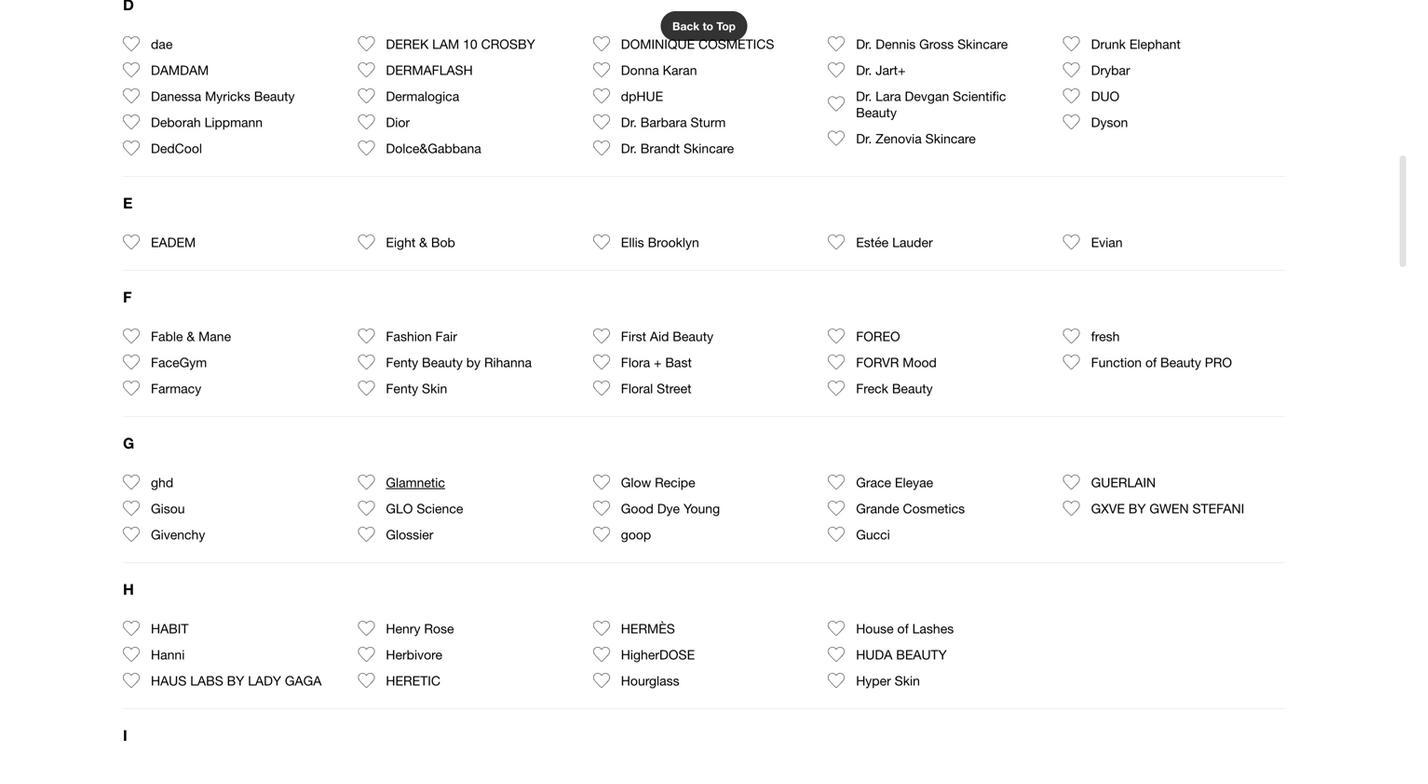 Task type: locate. For each thing, give the bounding box(es) containing it.
facegym
[[151, 355, 207, 370]]

henry rose link
[[386, 616, 454, 642]]

dedcool
[[151, 140, 202, 156]]

glossier link
[[386, 522, 434, 548]]

0 vertical spatial of
[[1146, 355, 1157, 370]]

flora + bast link
[[621, 349, 692, 375]]

rihanna
[[484, 355, 532, 370]]

freck beauty
[[856, 381, 933, 396]]

brandt
[[641, 140, 680, 156]]

dr. up dr. jart+
[[856, 36, 872, 51]]

ellis
[[621, 235, 644, 250]]

eight & bob link
[[386, 229, 455, 255]]

foreo link
[[856, 323, 900, 349]]

back to top
[[673, 20, 736, 33]]

skin
[[422, 381, 447, 396], [895, 673, 920, 689]]

house of lashes link
[[856, 616, 954, 642]]

fenty skin link
[[386, 375, 447, 402]]

crosby
[[481, 36, 535, 51]]

& right fable
[[187, 329, 195, 344]]

i
[[123, 727, 127, 745]]

hanni
[[151, 647, 185, 663]]

dr. left zenovia
[[856, 131, 872, 146]]

dr. inside "link"
[[856, 62, 872, 78]]

1 horizontal spatial of
[[1146, 355, 1157, 370]]

skin for hyper skin
[[895, 673, 920, 689]]

beauty left pro at the right
[[1161, 355, 1202, 370]]

evian
[[1091, 235, 1123, 250]]

fenty beauty by rihanna link
[[386, 349, 532, 375]]

mood
[[903, 355, 937, 370]]

eadem link
[[151, 229, 196, 255]]

beauty down mood
[[892, 381, 933, 396]]

of for lashes
[[898, 621, 909, 636]]

dr. left brandt
[[621, 140, 637, 156]]

dyson link
[[1091, 109, 1128, 135]]

guerlain link
[[1091, 470, 1156, 496]]

floral
[[621, 381, 653, 396]]

derek lam 10 crosby link
[[386, 31, 535, 57]]

hermès
[[621, 621, 675, 636]]

dr. for dr. dennis gross skincare
[[856, 36, 872, 51]]

dr. brandt skincare link
[[621, 135, 734, 161]]

0 horizontal spatial skin
[[422, 381, 447, 396]]

function of beauty pro
[[1091, 355, 1232, 370]]

goop
[[621, 527, 651, 542]]

dr. inside dr. lara devgan scientific beauty
[[856, 88, 872, 104]]

1 horizontal spatial skin
[[895, 673, 920, 689]]

farmacy link
[[151, 375, 201, 402]]

by right labs
[[227, 673, 244, 689]]

skin for fenty skin
[[422, 381, 447, 396]]

drunk
[[1091, 36, 1126, 51]]

facegym link
[[151, 349, 207, 375]]

beauty up bast
[[673, 329, 714, 344]]

0 horizontal spatial &
[[187, 329, 195, 344]]

dr. for dr. brandt skincare
[[621, 140, 637, 156]]

dolce&gabbana link
[[386, 135, 481, 161]]

skincare down the dr. lara devgan scientific beauty link
[[926, 131, 976, 146]]

elephant
[[1130, 36, 1181, 51]]

dennis
[[876, 36, 916, 51]]

1 horizontal spatial by
[[1129, 501, 1146, 516]]

gxve by gwen stefani
[[1091, 501, 1245, 516]]

gucci
[[856, 527, 890, 542]]

top
[[717, 20, 736, 33]]

duo link
[[1091, 83, 1120, 109]]

gxve
[[1091, 501, 1125, 516]]

cosmetics
[[699, 36, 775, 51]]

dr. dennis gross skincare link
[[856, 31, 1008, 57]]

damdam link
[[151, 57, 209, 83]]

&
[[419, 235, 428, 250], [187, 329, 195, 344]]

dior link
[[386, 109, 410, 135]]

haus
[[151, 673, 187, 689]]

0 horizontal spatial of
[[898, 621, 909, 636]]

dr. left lara
[[856, 88, 872, 104]]

1 vertical spatial skin
[[895, 673, 920, 689]]

cosmetics
[[903, 501, 965, 516]]

eleyae
[[895, 475, 934, 490]]

hyper skin
[[856, 673, 920, 689]]

fashion fair
[[386, 329, 457, 344]]

higherdose
[[621, 647, 695, 663]]

flora
[[621, 355, 650, 370]]

drybar link
[[1091, 57, 1131, 83]]

skincare down sturm
[[684, 140, 734, 156]]

0 horizontal spatial by
[[227, 673, 244, 689]]

of inside "link"
[[1146, 355, 1157, 370]]

beauty right the myricks
[[254, 88, 295, 104]]

ellis brooklyn
[[621, 235, 699, 250]]

dr. left jart+
[[856, 62, 872, 78]]

estée lauder
[[856, 235, 933, 250]]

dr. zenovia skincare
[[856, 131, 976, 146]]

dr. down "dphue"
[[621, 114, 637, 130]]

skincare right gross
[[958, 36, 1008, 51]]

freck beauty link
[[856, 375, 933, 402]]

bob
[[431, 235, 455, 250]]

skin down the fenty beauty by rihanna
[[422, 381, 447, 396]]

gwen
[[1150, 501, 1189, 516]]

beauty down fair
[[422, 355, 463, 370]]

dominique
[[621, 36, 695, 51]]

of right function
[[1146, 355, 1157, 370]]

dermalogica link
[[386, 83, 459, 109]]

drunk elephant
[[1091, 36, 1181, 51]]

0 vertical spatial &
[[419, 235, 428, 250]]

fashion fair link
[[386, 323, 457, 349]]

& left the bob
[[419, 235, 428, 250]]

1 vertical spatial of
[[898, 621, 909, 636]]

dr. for dr. jart+
[[856, 62, 872, 78]]

hyper
[[856, 673, 891, 689]]

forvr mood
[[856, 355, 937, 370]]

to
[[703, 20, 714, 33]]

1 vertical spatial fenty
[[386, 381, 418, 396]]

skincare for dr. brandt skincare
[[684, 140, 734, 156]]

dr. zenovia skincare link
[[856, 125, 976, 151]]

deborah
[[151, 114, 201, 130]]

0 vertical spatial fenty
[[386, 355, 418, 370]]

1 horizontal spatial &
[[419, 235, 428, 250]]

function of beauty pro link
[[1091, 349, 1232, 375]]

back to top button
[[661, 11, 748, 41]]

beauty inside dr. lara devgan scientific beauty
[[856, 105, 897, 120]]

habit link
[[151, 616, 189, 642]]

2 fenty from the top
[[386, 381, 418, 396]]

1 fenty from the top
[[386, 355, 418, 370]]

beauty down lara
[[856, 105, 897, 120]]

skincare for dr. zenovia skincare
[[926, 131, 976, 146]]

of up "huda beauty"
[[898, 621, 909, 636]]

bast
[[665, 355, 692, 370]]

flora + bast
[[621, 355, 692, 370]]

of for beauty
[[1146, 355, 1157, 370]]

1 vertical spatial &
[[187, 329, 195, 344]]

skin down "huda beauty"
[[895, 673, 920, 689]]

ghd link
[[151, 470, 173, 496]]

0 vertical spatial skin
[[422, 381, 447, 396]]

fenty skin
[[386, 381, 447, 396]]

eight
[[386, 235, 416, 250]]

by right gxve
[[1129, 501, 1146, 516]]

dior
[[386, 114, 410, 130]]



Task type: vqa. For each thing, say whether or not it's contained in the screenshot.
g on the left bottom of page
yes



Task type: describe. For each thing, give the bounding box(es) containing it.
back
[[673, 20, 700, 33]]

dr. jart+ link
[[856, 57, 906, 83]]

0 vertical spatial by
[[1129, 501, 1146, 516]]

foreo
[[856, 329, 900, 344]]

stefani
[[1193, 501, 1245, 516]]

dr. lara devgan scientific beauty
[[856, 88, 1006, 120]]

fenty for fenty beauty by rihanna
[[386, 355, 418, 370]]

f
[[123, 288, 132, 306]]

function
[[1091, 355, 1142, 370]]

dermalogica
[[386, 88, 459, 104]]

haus labs by lady gaga link
[[151, 668, 322, 694]]

beauty inside danessa myricks beauty link
[[254, 88, 295, 104]]

good dye young
[[621, 501, 720, 516]]

zenovia
[[876, 131, 922, 146]]

grace eleyae
[[856, 475, 934, 490]]

glo science
[[386, 501, 463, 516]]

+
[[654, 355, 662, 370]]

huda beauty link
[[856, 642, 947, 668]]

hermès link
[[621, 616, 675, 642]]

lady
[[248, 673, 281, 689]]

first aid beauty link
[[621, 323, 714, 349]]

higherdose link
[[621, 642, 695, 668]]

young
[[684, 501, 720, 516]]

dphue link
[[621, 83, 663, 109]]

dr. for dr. barbara sturm
[[621, 114, 637, 130]]

jart+
[[876, 62, 906, 78]]

eight & bob
[[386, 235, 455, 250]]

glo
[[386, 501, 413, 516]]

dermaflash link
[[386, 57, 473, 83]]

dr. for dr. lara devgan scientific beauty
[[856, 88, 872, 104]]

dr. lara devgan scientific beauty link
[[856, 83, 1050, 125]]

street
[[657, 381, 692, 396]]

lauder
[[893, 235, 933, 250]]

brooklyn
[[648, 235, 699, 250]]

duo
[[1091, 88, 1120, 104]]

rose
[[424, 621, 454, 636]]

house of lashes
[[856, 621, 954, 636]]

fashion
[[386, 329, 432, 344]]

dr. jart+
[[856, 62, 906, 78]]

floral street
[[621, 381, 692, 396]]

damdam
[[151, 62, 209, 78]]

dedcool link
[[151, 135, 202, 161]]

lippmann
[[205, 114, 263, 130]]

heretic link
[[386, 668, 441, 694]]

glow
[[621, 475, 651, 490]]

beauty inside freck beauty link
[[892, 381, 933, 396]]

herbivore link
[[386, 642, 443, 668]]

herbivore
[[386, 647, 443, 663]]

evian link
[[1091, 229, 1123, 255]]

1 vertical spatial by
[[227, 673, 244, 689]]

grande cosmetics
[[856, 501, 965, 516]]

forvr mood link
[[856, 349, 937, 375]]

hyper skin link
[[856, 668, 920, 694]]

floral street link
[[621, 375, 692, 402]]

haus labs by lady gaga
[[151, 673, 322, 689]]

gisou
[[151, 501, 185, 516]]

freck
[[856, 381, 889, 396]]

dae link
[[151, 31, 173, 57]]

forvr
[[856, 355, 899, 370]]

donna karan link
[[621, 57, 697, 83]]

grande
[[856, 501, 900, 516]]

e
[[123, 194, 133, 212]]

farmacy
[[151, 381, 201, 396]]

& for eight
[[419, 235, 428, 250]]

estée
[[856, 235, 889, 250]]

beauty inside function of beauty pro "link"
[[1161, 355, 1202, 370]]

beauty inside first aid beauty link
[[673, 329, 714, 344]]

lam
[[432, 36, 459, 51]]

by
[[466, 355, 481, 370]]

heretic
[[386, 673, 441, 689]]

derek
[[386, 36, 429, 51]]

danessa
[[151, 88, 201, 104]]

gisou link
[[151, 496, 185, 522]]

habit
[[151, 621, 189, 636]]

dphue
[[621, 88, 663, 104]]

gaga
[[285, 673, 322, 689]]

dr. for dr. zenovia skincare
[[856, 131, 872, 146]]

& for fable
[[187, 329, 195, 344]]

huda beauty
[[856, 647, 947, 663]]

scientific
[[953, 88, 1006, 104]]

deborah lippmann link
[[151, 109, 263, 135]]

glo science link
[[386, 496, 463, 522]]

fenty for fenty skin
[[386, 381, 418, 396]]

dyson
[[1091, 114, 1128, 130]]

huda
[[856, 647, 893, 663]]

ellis brooklyn link
[[621, 229, 699, 255]]

lara
[[876, 88, 901, 104]]

karan
[[663, 62, 697, 78]]

estée lauder link
[[856, 229, 933, 255]]

beauty inside fenty beauty by rihanna link
[[422, 355, 463, 370]]



